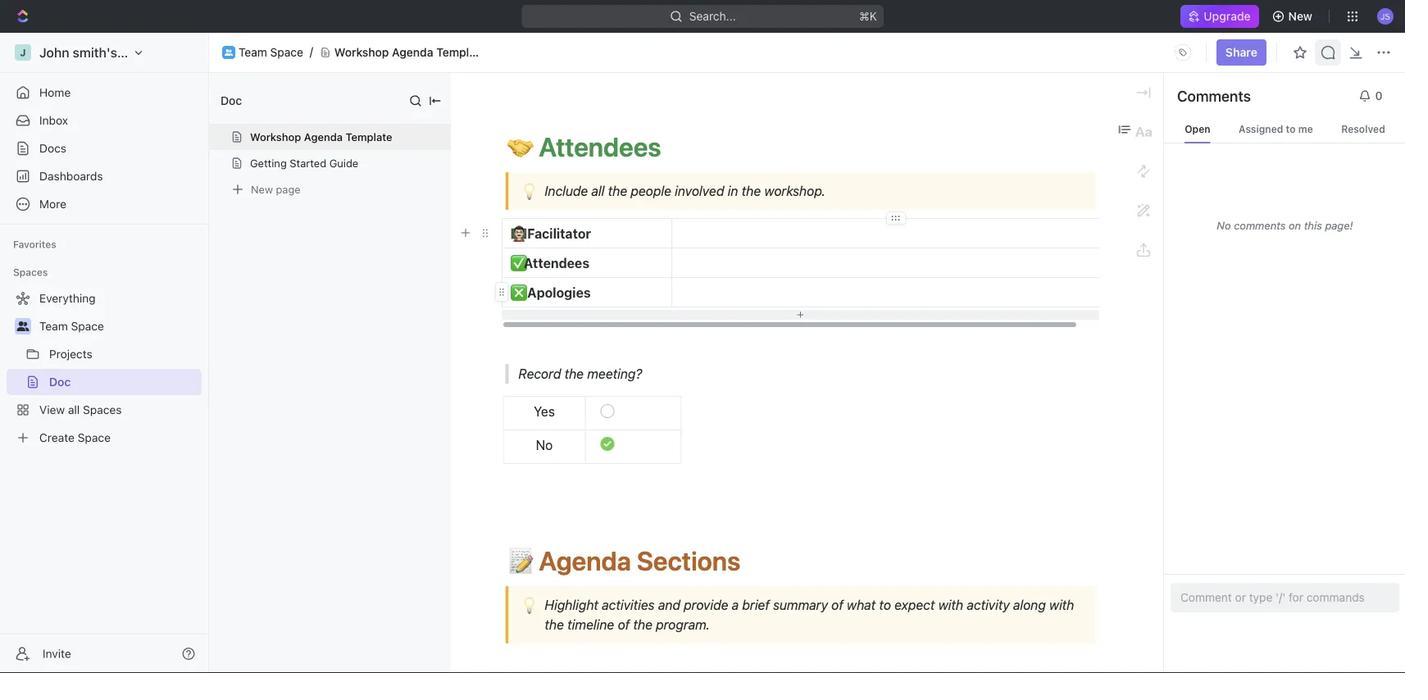 Task type: locate. For each thing, give the bounding box(es) containing it.
invite
[[43, 647, 71, 660]]

tree inside sidebar navigation
[[7, 285, 202, 451]]

projects link
[[49, 341, 198, 367]]

everything
[[39, 291, 96, 305]]

1 vertical spatial new
[[251, 183, 273, 196]]

0 vertical spatial agenda
[[392, 46, 433, 59]]

all for view
[[68, 403, 80, 416]]

1 horizontal spatial all
[[591, 183, 605, 199]]

0 horizontal spatial new
[[251, 183, 273, 196]]

0 vertical spatial dropdown menu image
[[1170, 39, 1196, 66]]

👨🏻‍🏫
[[511, 226, 524, 241]]

upgrade link
[[1181, 5, 1259, 28]]

2 horizontal spatial agenda
[[539, 545, 631, 576]]

0 horizontal spatial all
[[68, 403, 80, 416]]

j
[[20, 47, 26, 58]]

getting started guide
[[250, 157, 358, 169]]

no
[[1217, 219, 1231, 232], [536, 437, 553, 453]]

💡 for highlight activities and provide a brief summary of what to expect with activity along with the timeline of the program.
[[520, 596, 535, 614]]

create space link
[[7, 425, 198, 451]]

0 horizontal spatial team space link
[[39, 313, 198, 339]]

0 vertical spatial of
[[831, 597, 843, 613]]

1 vertical spatial all
[[68, 403, 80, 416]]

0 horizontal spatial to
[[879, 597, 891, 613]]

💡
[[520, 182, 535, 200], [520, 596, 535, 614]]

new left page
[[251, 183, 273, 196]]

0 vertical spatial team
[[239, 46, 267, 59]]

1 horizontal spatial to
[[1286, 123, 1296, 134]]

1 vertical spatial no
[[536, 437, 553, 453]]

team space right user group image
[[239, 46, 303, 59]]

more button
[[7, 191, 202, 217]]

1 vertical spatial attendees
[[524, 255, 589, 271]]

📝
[[507, 545, 533, 576]]

0 horizontal spatial team
[[39, 319, 68, 333]]

the down activities
[[633, 617, 653, 632]]

0 horizontal spatial spaces
[[13, 266, 48, 278]]

0 vertical spatial space
[[270, 46, 303, 59]]

0 vertical spatial template
[[436, 46, 486, 59]]

space down view all spaces link
[[78, 431, 111, 444]]

all right include
[[591, 183, 605, 199]]

to inside highlight activities and provide a brief summary of what to expect with activity along with the timeline of the program.
[[879, 597, 891, 613]]

of left what
[[831, 597, 843, 613]]

to right what
[[879, 597, 891, 613]]

space right user group image
[[270, 46, 303, 59]]

1 vertical spatial to
[[879, 597, 891, 613]]

this
[[1304, 219, 1322, 232]]

with right expect
[[938, 597, 963, 613]]

0 horizontal spatial doc
[[49, 375, 71, 389]]

team space link
[[239, 46, 303, 59], [39, 313, 198, 339]]

doc down user group image
[[221, 94, 242, 107]]

team space
[[239, 46, 303, 59], [39, 319, 104, 333]]

people
[[631, 183, 671, 199]]

guide
[[329, 157, 358, 169]]

assigned
[[1239, 123, 1283, 134]]

agenda
[[392, 46, 433, 59], [304, 131, 343, 143], [539, 545, 631, 576]]

1 horizontal spatial new
[[1288, 9, 1313, 23]]

template
[[436, 46, 486, 59], [346, 131, 392, 143]]

0 vertical spatial spaces
[[13, 266, 48, 278]]

🤝 attendees
[[507, 131, 661, 162]]

new
[[1288, 9, 1313, 23], [251, 183, 273, 196]]

1 vertical spatial team space link
[[39, 313, 198, 339]]

0 horizontal spatial no
[[536, 437, 553, 453]]

1 vertical spatial workshop
[[250, 131, 301, 143]]

team space link for user group image
[[239, 46, 303, 59]]

1 horizontal spatial no
[[1217, 219, 1231, 232]]

2 💡 from the top
[[520, 596, 535, 614]]

1 💡 from the top
[[520, 182, 535, 200]]

💡 left highlight
[[520, 596, 535, 614]]

team space link up projects link
[[39, 313, 198, 339]]

highlight
[[545, 597, 598, 613]]

space
[[270, 46, 303, 59], [71, 319, 104, 333], [78, 431, 111, 444]]

doc
[[221, 94, 242, 107], [49, 375, 71, 389]]

0 horizontal spatial dropdown menu image
[[1118, 122, 1133, 137]]

spaces up the create space link
[[83, 403, 122, 416]]

attendees up apologies on the left top of the page
[[524, 255, 589, 271]]

projects
[[49, 347, 92, 361]]

new inside button
[[1288, 9, 1313, 23]]

team right user group icon
[[39, 319, 68, 333]]

1 horizontal spatial workshop
[[334, 46, 389, 59]]

0 horizontal spatial team space
[[39, 319, 104, 333]]

highlight activities and provide a brief summary of what to expect with activity along with the timeline of the program.
[[545, 597, 1078, 632]]

tree containing everything
[[7, 285, 202, 451]]

workshop
[[334, 46, 389, 59], [250, 131, 301, 143]]

workspace
[[121, 45, 188, 60]]

dropdown menu image down upgrade link
[[1170, 39, 1196, 66]]

1 horizontal spatial doc
[[221, 94, 242, 107]]

1 vertical spatial dropdown menu image
[[1118, 122, 1133, 137]]

in
[[728, 183, 738, 199]]

of down activities
[[618, 617, 630, 632]]

0 vertical spatial workshop
[[334, 46, 389, 59]]

0 horizontal spatial of
[[618, 617, 630, 632]]

started
[[290, 157, 326, 169]]

spaces
[[13, 266, 48, 278], [83, 403, 122, 416]]

0 vertical spatial team space
[[239, 46, 303, 59]]

1 vertical spatial team
[[39, 319, 68, 333]]

0 vertical spatial 💡
[[520, 182, 535, 200]]

team for team space link inside the sidebar navigation
[[39, 319, 68, 333]]

workshop agenda template
[[334, 46, 486, 59], [250, 131, 392, 143]]

no down yes
[[536, 437, 553, 453]]

0 vertical spatial new
[[1288, 9, 1313, 23]]

include all the people involved in the workshop.
[[545, 183, 826, 199]]

record
[[519, 366, 561, 382]]

0 horizontal spatial workshop
[[250, 131, 301, 143]]

❎ apologies
[[511, 285, 591, 300]]

dashboards link
[[7, 163, 202, 189]]

team space up the projects
[[39, 319, 104, 333]]

to
[[1286, 123, 1296, 134], [879, 597, 891, 613]]

all inside tree
[[68, 403, 80, 416]]

docs
[[39, 141, 66, 155]]

1 with from the left
[[938, 597, 963, 613]]

team inside tree
[[39, 319, 68, 333]]

team right user group image
[[239, 46, 267, 59]]

team space link inside sidebar navigation
[[39, 313, 198, 339]]

0 vertical spatial no
[[1217, 219, 1231, 232]]

1 vertical spatial template
[[346, 131, 392, 143]]

activity
[[967, 597, 1010, 613]]

1 horizontal spatial team space
[[239, 46, 303, 59]]

0 horizontal spatial with
[[938, 597, 963, 613]]

1 horizontal spatial with
[[1049, 597, 1074, 613]]

1 horizontal spatial team
[[239, 46, 267, 59]]

💡 left include
[[520, 182, 535, 200]]

and
[[658, 597, 680, 613]]

doc up view
[[49, 375, 71, 389]]

team space link for user group icon
[[39, 313, 198, 339]]

tree
[[7, 285, 202, 451]]

of
[[831, 597, 843, 613], [618, 617, 630, 632]]

1 vertical spatial team space
[[39, 319, 104, 333]]

brief
[[742, 597, 770, 613]]

open
[[1185, 123, 1211, 134]]

to left me
[[1286, 123, 1296, 134]]

no for no
[[536, 437, 553, 453]]

0 button
[[1352, 83, 1393, 109]]

all right view
[[68, 403, 80, 416]]

1 horizontal spatial team space link
[[239, 46, 303, 59]]

everything link
[[7, 285, 198, 312]]

spaces down 'favorites'
[[13, 266, 48, 278]]

1 vertical spatial doc
[[49, 375, 71, 389]]

0 vertical spatial doc
[[221, 94, 242, 107]]

space down everything link in the left of the page
[[71, 319, 104, 333]]

attendees up include
[[539, 131, 661, 162]]

create space
[[39, 431, 111, 444]]

1 vertical spatial spaces
[[83, 403, 122, 416]]

share
[[1226, 45, 1258, 59]]

dropdown menu image left open
[[1118, 122, 1133, 137]]

dropdown menu image
[[1170, 39, 1196, 66], [1118, 122, 1133, 137]]

record the meeting?
[[519, 366, 642, 382]]

apologies
[[527, 285, 591, 300]]

view all spaces
[[39, 403, 122, 416]]

js
[[1381, 11, 1390, 21]]

expect
[[895, 597, 935, 613]]

1 vertical spatial agenda
[[304, 131, 343, 143]]

0 vertical spatial team space link
[[239, 46, 303, 59]]

team space for team space link associated with user group image
[[239, 46, 303, 59]]

team space link right user group image
[[239, 46, 303, 59]]

involved
[[675, 183, 724, 199]]

home
[[39, 86, 71, 99]]

0 vertical spatial all
[[591, 183, 605, 199]]

✅
[[511, 255, 524, 271]]

0 vertical spatial workshop agenda template
[[334, 46, 486, 59]]

1 vertical spatial 💡
[[520, 596, 535, 614]]

the
[[608, 183, 627, 199], [742, 183, 761, 199], [564, 366, 584, 382], [545, 617, 564, 632], [633, 617, 653, 632]]

✅ attendees
[[511, 255, 589, 271]]

1 vertical spatial space
[[71, 319, 104, 333]]

js button
[[1372, 3, 1399, 30]]

space for team space link inside the sidebar navigation
[[71, 319, 104, 333]]

team
[[239, 46, 267, 59], [39, 319, 68, 333]]

with right along
[[1049, 597, 1074, 613]]

1 vertical spatial workshop agenda template
[[250, 131, 392, 143]]

1 horizontal spatial spaces
[[83, 403, 122, 416]]

team space inside tree
[[39, 319, 104, 333]]

0 horizontal spatial agenda
[[304, 131, 343, 143]]

user group image
[[225, 49, 233, 56]]

attendees
[[539, 131, 661, 162], [524, 255, 589, 271]]

no left comments
[[1217, 219, 1231, 232]]

0 vertical spatial attendees
[[539, 131, 661, 162]]

new for new
[[1288, 9, 1313, 23]]

0
[[1375, 89, 1383, 102]]

1 vertical spatial of
[[618, 617, 630, 632]]

along
[[1013, 597, 1046, 613]]

on
[[1289, 219, 1301, 232]]

new right upgrade
[[1288, 9, 1313, 23]]

new page
[[251, 183, 301, 196]]

team for team space link associated with user group image
[[239, 46, 267, 59]]

the left 'people'
[[608, 183, 627, 199]]



Task type: vqa. For each thing, say whether or not it's contained in the screenshot.
Upgrade LINK
yes



Task type: describe. For each thing, give the bounding box(es) containing it.
🤝
[[507, 131, 533, 162]]

yes
[[534, 404, 555, 419]]

no comments on this page!
[[1217, 219, 1353, 232]]

sections
[[637, 545, 741, 576]]

0 vertical spatial to
[[1286, 123, 1296, 134]]

attendees for ✅ attendees
[[524, 255, 589, 271]]

the down highlight
[[545, 617, 564, 632]]

favorites button
[[7, 234, 63, 254]]

resolved
[[1341, 123, 1385, 134]]

1 horizontal spatial agenda
[[392, 46, 433, 59]]

what
[[847, 597, 876, 613]]

inbox link
[[7, 107, 202, 134]]

space for team space link associated with user group image
[[270, 46, 303, 59]]

2 vertical spatial space
[[78, 431, 111, 444]]

0 horizontal spatial template
[[346, 131, 392, 143]]

inbox
[[39, 114, 68, 127]]

sidebar navigation
[[0, 33, 212, 673]]

page
[[276, 183, 301, 196]]

new button
[[1265, 3, 1322, 30]]

home link
[[7, 80, 202, 106]]

create
[[39, 431, 75, 444]]

2 with from the left
[[1049, 597, 1074, 613]]

summary
[[773, 597, 828, 613]]

assigned to me
[[1239, 123, 1313, 134]]

favorites
[[13, 239, 56, 250]]

facilitator
[[527, 226, 591, 241]]

doc inside tree
[[49, 375, 71, 389]]

john smith's workspace
[[39, 45, 188, 60]]

page!
[[1325, 219, 1353, 232]]

comments
[[1177, 87, 1251, 105]]

new for new page
[[251, 183, 273, 196]]

dashboards
[[39, 169, 103, 183]]

include
[[545, 183, 588, 199]]

1 horizontal spatial of
[[831, 597, 843, 613]]

💡 for include all the people involved in the workshop.
[[520, 182, 535, 200]]

the right record on the bottom left
[[564, 366, 584, 382]]

a
[[732, 597, 739, 613]]

the right in
[[742, 183, 761, 199]]

all for include
[[591, 183, 605, 199]]

me
[[1298, 123, 1313, 134]]

john smith's workspace, , element
[[15, 44, 31, 61]]

search...
[[689, 9, 736, 23]]

user group image
[[17, 321, 29, 331]]

docs link
[[7, 135, 202, 162]]

activities
[[602, 597, 655, 613]]

👨🏻‍🏫 facilitator
[[511, 226, 591, 241]]

workshop.
[[764, 183, 826, 199]]

more
[[39, 197, 66, 211]]

comments
[[1234, 219, 1286, 232]]

attendees for 🤝 attendees
[[539, 131, 661, 162]]

meeting?
[[587, 366, 642, 382]]

📝 agenda sections
[[507, 545, 741, 576]]

1 horizontal spatial dropdown menu image
[[1170, 39, 1196, 66]]

team space for team space link inside the sidebar navigation
[[39, 319, 104, 333]]

2 vertical spatial agenda
[[539, 545, 631, 576]]

getting
[[250, 157, 287, 169]]

❎
[[511, 285, 524, 300]]

no for no comments on this page!
[[1217, 219, 1231, 232]]

smith's
[[73, 45, 117, 60]]

program.
[[656, 617, 710, 632]]

doc link
[[49, 369, 198, 395]]

view
[[39, 403, 65, 416]]

1 horizontal spatial template
[[436, 46, 486, 59]]

provide
[[684, 597, 728, 613]]

upgrade
[[1204, 9, 1251, 23]]

⌘k
[[859, 9, 877, 23]]

timeline
[[568, 617, 614, 632]]

john
[[39, 45, 69, 60]]

view all spaces link
[[7, 397, 198, 423]]



